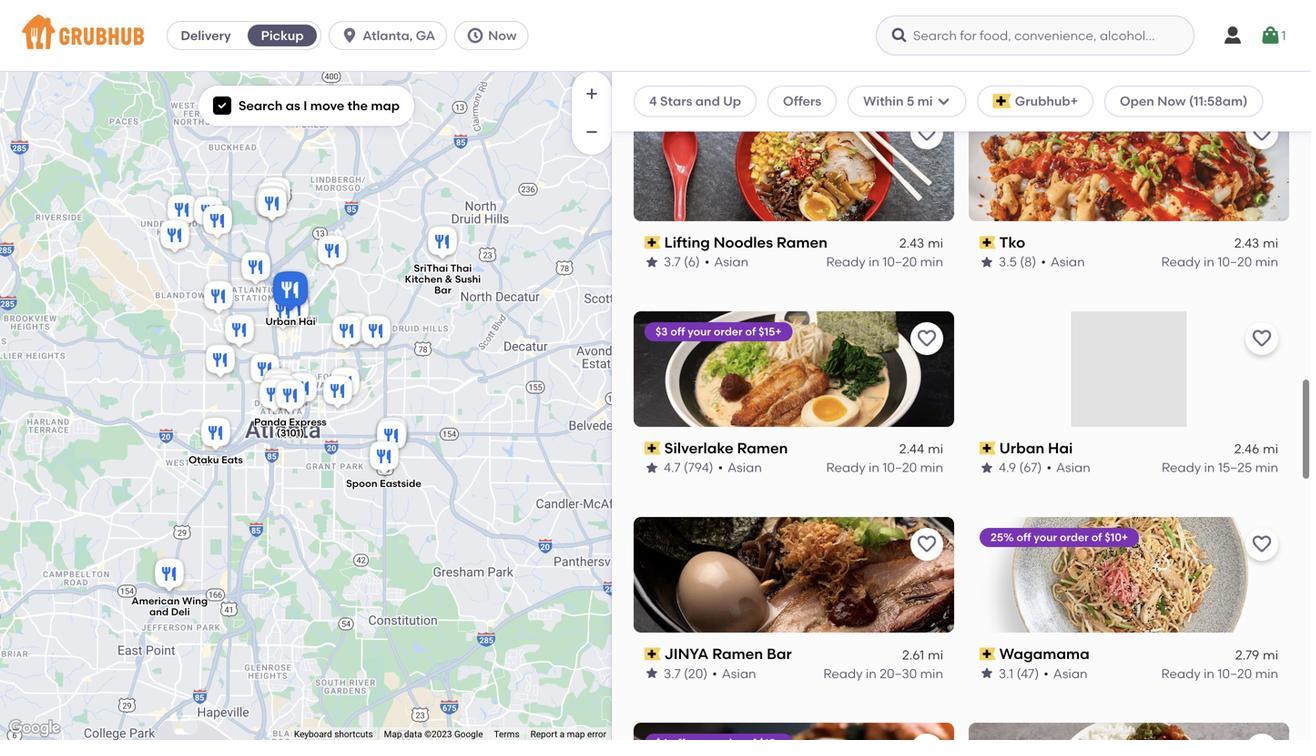 Task type: vqa. For each thing, say whether or not it's contained in the screenshot.
the left Urban Hai
yes



Task type: describe. For each thing, give the bounding box(es) containing it.
• asian for urban hai
[[1047, 460, 1091, 475]]

and for up
[[695, 93, 720, 109]]

okiboru image
[[258, 174, 294, 214]]

• for urban hai
[[1047, 460, 1052, 475]]

kwan's deli and korean kitchen image
[[247, 351, 283, 391]]

terms
[[494, 729, 520, 740]]

main navigation navigation
[[0, 0, 1311, 72]]

kitchen
[[405, 273, 443, 285]]

naanstop image
[[260, 367, 297, 407]]

ready for lifting noodles ramen
[[826, 254, 866, 270]]

pickup button
[[244, 21, 321, 50]]

2.79 mi
[[1235, 647, 1278, 663]]

3.7 for lifting noodles ramen
[[664, 254, 681, 270]]

sri thai kitchen & sushi bar image
[[238, 249, 274, 289]]

panda express (3101)
[[254, 416, 327, 440]]

save this restaurant button for lifting noodles ramen
[[911, 117, 943, 150]]

star icon image for urban hai
[[980, 461, 994, 475]]

svg image for atlanta, ga
[[341, 26, 359, 45]]

a
[[560, 729, 565, 740]]

4.9 (67)
[[999, 460, 1042, 475]]

2.43 mi for tko
[[1235, 236, 1278, 251]]

2.61 mi
[[902, 647, 943, 663]]

jinya
[[664, 645, 709, 663]]

order for wagamama
[[1060, 531, 1089, 544]]

china dragon image
[[336, 310, 372, 350]]

otaku eats image
[[198, 415, 234, 455]]

2.46 mi
[[1234, 442, 1278, 457]]

report a map error link
[[530, 729, 606, 740]]

• asian for lifting noodles ramen
[[705, 254, 749, 270]]

mi for silverlake ramen
[[928, 442, 943, 457]]

save this restaurant button for tko
[[1246, 117, 1278, 150]]

deli
[[171, 606, 190, 618]]

lifting noodles ramen logo image
[[634, 106, 954, 221]]

mukja korean fried chicken image
[[275, 288, 311, 328]]

2.44 mi
[[899, 442, 943, 457]]

map
[[384, 729, 402, 740]]

(8)
[[1020, 254, 1036, 270]]

subscription pass image for wagamama
[[980, 648, 996, 660]]

mi for jinya ramen bar
[[928, 647, 943, 663]]

off for wagamama
[[1017, 531, 1031, 544]]

min for lifting noodles ramen
[[920, 254, 943, 270]]

search
[[239, 98, 283, 113]]

your for silverlake ramen
[[688, 325, 711, 338]]

urban hai image
[[269, 268, 312, 316]]

asian for tko
[[1051, 254, 1085, 270]]

within
[[863, 93, 904, 109]]

silverlake ramen image
[[274, 277, 310, 317]]

order for silverlake ramen
[[714, 325, 743, 338]]

©2023
[[424, 729, 452, 740]]

china garden logo image
[[969, 723, 1289, 740]]

• asian for jinya ramen bar
[[712, 666, 756, 681]]

wagamama image
[[200, 278, 237, 318]]

move
[[310, 98, 344, 113]]

delivery
[[181, 28, 231, 43]]

atlanta,
[[362, 28, 413, 43]]

noodles
[[714, 234, 773, 251]]

10–20 for silverlake ramen
[[883, 460, 917, 475]]

• asian for tko
[[1041, 254, 1085, 270]]

star icon image for silverlake ramen
[[645, 461, 659, 475]]

grubhub plus flag logo image
[[993, 94, 1011, 108]]

$10+
[[1105, 531, 1128, 544]]

srithai thai kitchen & sushi bar
[[405, 262, 481, 296]]

0 horizontal spatial map
[[371, 98, 400, 113]]

atlanta, ga
[[362, 28, 435, 43]]

data
[[404, 729, 422, 740]]

star icon image for lifting noodles ramen
[[645, 255, 659, 269]]

in for urban hai
[[1204, 460, 1215, 475]]

thai
[[450, 262, 472, 275]]

silverlake ramen
[[664, 439, 788, 457]]

subscription pass image for urban hai
[[980, 442, 996, 455]]

asian for silverlake ramen
[[728, 460, 762, 475]]

3.5 (8)
[[999, 254, 1036, 270]]

1 horizontal spatial urban hai
[[999, 439, 1073, 457]]

4 stars and up
[[649, 93, 741, 109]]

3.5
[[999, 254, 1017, 270]]

off for silverlake ramen
[[670, 325, 685, 338]]

svg image inside 1 button
[[1260, 25, 1282, 46]]

benihana atlanta image
[[254, 185, 290, 225]]

error
[[587, 729, 606, 740]]

keyboard shortcuts
[[294, 729, 373, 740]]

10–20 for wagamama
[[1218, 666, 1252, 681]]

1 vertical spatial now
[[1157, 93, 1186, 109]]

4.9
[[999, 460, 1016, 475]]

ready in 10–20 min for tko
[[1161, 254, 1278, 270]]

25%
[[991, 531, 1014, 544]]

2.79
[[1235, 647, 1259, 663]]

planet bombay indian cuisine image
[[320, 373, 356, 413]]

offers
[[783, 93, 821, 109]]

otaku eats
[[189, 454, 243, 466]]

2.46
[[1234, 442, 1259, 457]]

&
[[445, 273, 453, 285]]

urban inside map region
[[265, 315, 296, 328]]

in for jinya ramen bar
[[866, 666, 877, 681]]

2.61
[[902, 647, 924, 663]]

5
[[907, 93, 914, 109]]

3.1
[[999, 666, 1014, 681]]

4.7 (794)
[[664, 460, 713, 475]]

asian for jinya ramen bar
[[722, 666, 756, 681]]

min for urban hai
[[1255, 460, 1278, 475]]

tko
[[999, 234, 1025, 251]]

Search for food, convenience, alcohol... search field
[[876, 15, 1195, 56]]

wing
[[182, 595, 208, 607]]

report
[[530, 729, 557, 740]]

blue india image
[[276, 291, 312, 331]]

american wing and deli image
[[151, 556, 188, 596]]

jinya ramen bar
[[664, 645, 792, 663]]

american
[[131, 595, 180, 607]]

bar inside srithai thai kitchen & sushi bar
[[434, 284, 451, 296]]

spoon eastside
[[346, 477, 421, 490]]

google image
[[5, 717, 65, 740]]

map data ©2023 google
[[384, 729, 483, 740]]

save this restaurant image for tko
[[1251, 122, 1273, 144]]

otaku
[[189, 454, 219, 466]]

express
[[289, 416, 327, 429]]

1 horizontal spatial hai
[[1048, 439, 1073, 457]]

in for wagamama
[[1204, 666, 1215, 681]]

3.7 (6)
[[664, 254, 700, 270]]

(6)
[[684, 254, 700, 270]]

ready for wagamama
[[1161, 666, 1201, 681]]

asian for wagamama
[[1053, 666, 1088, 681]]

star icon image for jinya ramen bar
[[645, 666, 659, 681]]

3.7 (20)
[[664, 666, 708, 681]]

2.43 for tko
[[1235, 236, 1259, 251]]

3.1 (47)
[[999, 666, 1039, 681]]

search as i move the map
[[239, 98, 400, 113]]

shortcuts
[[334, 729, 373, 740]]

minus icon image
[[583, 123, 601, 141]]

nova sushi bar & asian bistro ii image
[[265, 294, 301, 334]]

min for jinya ramen bar
[[920, 666, 943, 681]]

srithai
[[414, 262, 448, 275]]

plus icon image
[[583, 85, 601, 103]]

$3 off your order of $15+
[[656, 325, 782, 338]]

0 vertical spatial ramen
[[777, 234, 828, 251]]

hai inside map region
[[299, 315, 316, 328]]

tko image
[[373, 417, 410, 458]]

google
[[454, 729, 483, 740]]

mr. hibachi image
[[263, 372, 300, 412]]

asian for urban hai
[[1056, 460, 1091, 475]]

keyboard
[[294, 729, 332, 740]]

save this restaurant image for lifting noodles ramen
[[916, 122, 938, 144]]

3 svg image from the left
[[890, 26, 909, 45]]

• for wagamama
[[1044, 666, 1049, 681]]

panda express (3101) image
[[272, 377, 309, 417]]

• for lifting noodles ramen
[[705, 254, 710, 270]]

of for silverlake ramen
[[745, 325, 756, 338]]

min for wagamama
[[1255, 666, 1278, 681]]

silverlake ramen logo image
[[634, 311, 954, 427]]

ready for tko
[[1161, 254, 1201, 270]]

makimono image
[[327, 365, 363, 405]]

10–20 for tko
[[1218, 254, 1252, 270]]

in for silverlake ramen
[[869, 460, 880, 475]]

25% off your order of $10+
[[991, 531, 1128, 544]]

eastside
[[380, 477, 421, 490]]

urban hai inside map region
[[265, 315, 316, 328]]

open
[[1120, 93, 1154, 109]]



Task type: locate. For each thing, give the bounding box(es) containing it.
• for silverlake ramen
[[718, 460, 723, 475]]

spoon
[[346, 477, 377, 490]]

0 horizontal spatial svg image
[[341, 26, 359, 45]]

map right a
[[567, 729, 585, 740]]

1 horizontal spatial your
[[1034, 531, 1057, 544]]

1 horizontal spatial order
[[1060, 531, 1089, 544]]

1 horizontal spatial and
[[695, 93, 720, 109]]

mi for lifting noodles ramen
[[928, 236, 943, 251]]

mi for tko
[[1263, 236, 1278, 251]]

• right (6)
[[705, 254, 710, 270]]

wagamama logo image
[[969, 517, 1289, 633]]

chin chin 2 image
[[329, 313, 365, 353]]

subscription pass image left silverlake
[[645, 442, 661, 455]]

1
[[1282, 28, 1286, 43]]

save this restaurant button
[[911, 117, 943, 150], [1246, 117, 1278, 150], [911, 322, 943, 355], [1246, 322, 1278, 355], [911, 528, 943, 561], [1246, 528, 1278, 561]]

• right (8)
[[1041, 254, 1046, 270]]

0 vertical spatial urban
[[265, 315, 296, 328]]

subscription pass image for jinya ramen bar
[[645, 648, 661, 660]]

subscription pass image left jinya
[[645, 648, 661, 660]]

svg image left atlanta,
[[341, 26, 359, 45]]

0 horizontal spatial hai
[[299, 315, 316, 328]]

10–20
[[883, 254, 917, 270], [1218, 254, 1252, 270], [883, 460, 917, 475], [1218, 666, 1252, 681]]

asian down wagamama
[[1053, 666, 1088, 681]]

1 vertical spatial map
[[567, 729, 585, 740]]

save this restaurant image
[[1251, 328, 1273, 350]]

• right (47)
[[1044, 666, 1049, 681]]

3.7 for jinya ramen bar
[[664, 666, 681, 681]]

svg image right ga
[[466, 26, 485, 45]]

bar down srithai
[[434, 284, 451, 296]]

subscription pass image for tko
[[980, 236, 996, 249]]

0 horizontal spatial 2.43
[[899, 236, 924, 251]]

star icon image left 3.1
[[980, 666, 994, 681]]

1 vertical spatial of
[[1091, 531, 1102, 544]]

1 vertical spatial urban
[[999, 439, 1045, 457]]

anh's kitchen downtown image
[[284, 370, 321, 410]]

0 horizontal spatial off
[[670, 325, 685, 338]]

map right the
[[371, 98, 400, 113]]

terms link
[[494, 729, 520, 740]]

$15+
[[759, 325, 782, 338]]

min down 2.61 mi
[[920, 666, 943, 681]]

1 button
[[1260, 19, 1286, 52]]

2 2.43 mi from the left
[[1235, 236, 1278, 251]]

order
[[714, 325, 743, 338], [1060, 531, 1089, 544]]

ready in 10–20 min
[[826, 254, 943, 270], [1161, 254, 1278, 270], [826, 460, 943, 475], [1161, 666, 1278, 681]]

sushi
[[455, 273, 481, 285]]

mi for wagamama
[[1263, 647, 1278, 663]]

asian right (67)
[[1056, 460, 1091, 475]]

0 horizontal spatial now
[[488, 28, 517, 43]]

min down 2.46 mi
[[1255, 460, 1278, 475]]

ready in 10–20 min for lifting noodles ramen
[[826, 254, 943, 270]]

ramen right silverlake
[[737, 439, 788, 457]]

• for tko
[[1041, 254, 1046, 270]]

0 vertical spatial 3.7
[[664, 254, 681, 270]]

now right ga
[[488, 28, 517, 43]]

asian
[[714, 254, 749, 270], [1051, 254, 1085, 270], [728, 460, 762, 475], [1056, 460, 1091, 475], [722, 666, 756, 681], [1053, 666, 1088, 681]]

1 horizontal spatial 2.43
[[1235, 236, 1259, 251]]

order left $15+
[[714, 325, 743, 338]]

open now (11:58am)
[[1120, 93, 1248, 109]]

min for silverlake ramen
[[920, 460, 943, 475]]

1 vertical spatial your
[[1034, 531, 1057, 544]]

• asian down wagamama
[[1044, 666, 1088, 681]]

4
[[649, 93, 657, 109]]

1 horizontal spatial svg image
[[466, 26, 485, 45]]

hibachi ko atlanta image
[[252, 184, 289, 224]]

american wing and deli
[[131, 595, 208, 618]]

ramen for jinya ramen bar
[[712, 645, 763, 663]]

report a map error
[[530, 729, 606, 740]]

• asian
[[705, 254, 749, 270], [1041, 254, 1085, 270], [718, 460, 762, 475], [1047, 460, 1091, 475], [712, 666, 756, 681], [1044, 666, 1088, 681]]

1 horizontal spatial bar
[[767, 645, 792, 663]]

lucky china 8 image
[[202, 342, 239, 382]]

delivery button
[[168, 21, 244, 50]]

ramen right jinya
[[712, 645, 763, 663]]

subscription pass image right 2.44 mi
[[980, 442, 996, 455]]

and left up
[[695, 93, 720, 109]]

svg image for now
[[466, 26, 485, 45]]

grubhub+
[[1015, 93, 1078, 109]]

in
[[869, 254, 880, 270], [1204, 254, 1215, 270], [869, 460, 880, 475], [1204, 460, 1215, 475], [866, 666, 877, 681], [1204, 666, 1215, 681]]

ramen right noodles
[[777, 234, 828, 251]]

subscription pass image for silverlake ramen
[[645, 442, 661, 455]]

• asian for wagamama
[[1044, 666, 1088, 681]]

svg image
[[1222, 25, 1244, 46], [1260, 25, 1282, 46], [937, 94, 951, 108], [217, 100, 228, 111]]

stars
[[660, 93, 692, 109]]

subscription pass image left lifting
[[645, 236, 661, 249]]

off
[[670, 325, 685, 338], [1017, 531, 1031, 544]]

star icon image left 3.7 (20)
[[645, 666, 659, 681]]

urban hai logo image
[[1071, 311, 1187, 427]]

silverlake
[[664, 439, 734, 457]]

i
[[303, 98, 307, 113]]

0 vertical spatial and
[[695, 93, 720, 109]]

off right 25%
[[1017, 531, 1031, 544]]

1 vertical spatial urban hai
[[999, 439, 1073, 457]]

now
[[488, 28, 517, 43], [1157, 93, 1186, 109]]

china breeze underground image
[[256, 377, 292, 417]]

• asian right (8)
[[1041, 254, 1085, 270]]

atlanta, ga button
[[329, 21, 454, 50]]

min for tko
[[1255, 254, 1278, 270]]

3.7 left (6)
[[664, 254, 681, 270]]

min down 2.79 mi
[[1255, 666, 1278, 681]]

ra sushi atlanta image
[[254, 179, 290, 219]]

and for deli
[[149, 606, 169, 618]]

1 vertical spatial ramen
[[737, 439, 788, 457]]

ready in 10–20 min for silverlake ramen
[[826, 460, 943, 475]]

2 horizontal spatial svg image
[[890, 26, 909, 45]]

subscription pass image for lifting noodles ramen
[[645, 236, 661, 249]]

srithai thai kitchen & sushi bar image
[[424, 224, 461, 264]]

bar
[[434, 284, 451, 296], [767, 645, 792, 663]]

(47)
[[1017, 666, 1039, 681]]

the
[[347, 98, 368, 113]]

1 vertical spatial off
[[1017, 531, 1031, 544]]

bar up sri thai kitchen & sushi bar logo
[[767, 645, 792, 663]]

save this restaurant image
[[916, 122, 938, 144], [1251, 122, 1273, 144], [916, 328, 938, 350], [916, 534, 938, 555], [1251, 534, 1273, 555]]

0 vertical spatial off
[[670, 325, 685, 338]]

save this restaurant image for jinya ramen bar
[[916, 534, 938, 555]]

eats
[[221, 454, 243, 466]]

4.7
[[664, 460, 681, 475]]

new dragon image
[[164, 192, 200, 232]]

star icon image
[[645, 255, 659, 269], [980, 255, 994, 269], [645, 461, 659, 475], [980, 461, 994, 475], [645, 666, 659, 681], [980, 666, 994, 681]]

jinya ramen bar logo image
[[634, 517, 954, 633]]

(3101)
[[277, 427, 304, 440]]

off right $3
[[670, 325, 685, 338]]

ramen for silverlake ramen
[[737, 439, 788, 457]]

of
[[745, 325, 756, 338], [1091, 531, 1102, 544]]

lifting noodles ramen image
[[374, 415, 411, 455]]

star icon image left 4.9
[[980, 461, 994, 475]]

keyboard shortcuts button
[[294, 728, 373, 740]]

map
[[371, 98, 400, 113], [567, 729, 585, 740]]

2 svg image from the left
[[466, 26, 485, 45]]

1 svg image from the left
[[341, 26, 359, 45]]

subscription pass image
[[645, 236, 661, 249], [980, 236, 996, 249], [645, 442, 661, 455], [980, 442, 996, 455], [645, 648, 661, 660], [980, 648, 996, 660]]

(20)
[[684, 666, 708, 681]]

min left 3.5 on the right top of the page
[[920, 254, 943, 270]]

2 vertical spatial ramen
[[712, 645, 763, 663]]

• for jinya ramen bar
[[712, 666, 717, 681]]

0 horizontal spatial 2.43 mi
[[899, 236, 943, 251]]

now button
[[454, 21, 536, 50]]

svg image inside atlanta, ga button
[[341, 26, 359, 45]]

1 2.43 from the left
[[899, 236, 924, 251]]

subscription pass image left wagamama
[[980, 648, 996, 660]]

0 horizontal spatial and
[[149, 606, 169, 618]]

tko logo image
[[969, 106, 1289, 221]]

min up save this restaurant icon
[[1255, 254, 1278, 270]]

• right (20)
[[712, 666, 717, 681]]

(11:58am)
[[1189, 93, 1248, 109]]

now right open
[[1157, 93, 1186, 109]]

now inside button
[[488, 28, 517, 43]]

asian right (8)
[[1051, 254, 1085, 270]]

ramen
[[777, 234, 828, 251], [737, 439, 788, 457], [712, 645, 763, 663]]

0 vertical spatial map
[[371, 98, 400, 113]]

urban
[[265, 315, 296, 328], [999, 439, 1045, 457]]

• asian for silverlake ramen
[[718, 460, 762, 475]]

1 horizontal spatial urban
[[999, 439, 1045, 457]]

china garden image
[[314, 233, 351, 273]]

1 2.43 mi from the left
[[899, 236, 943, 251]]

• asian down noodles
[[705, 254, 749, 270]]

• right (67)
[[1047, 460, 1052, 475]]

your right 25%
[[1034, 531, 1057, 544]]

0 horizontal spatial urban
[[265, 315, 296, 328]]

svg image
[[341, 26, 359, 45], [466, 26, 485, 45], [890, 26, 909, 45]]

2.43 mi
[[899, 236, 943, 251], [1235, 236, 1278, 251]]

of left $10+
[[1091, 531, 1102, 544]]

wagamama
[[999, 645, 1090, 663]]

2.43
[[899, 236, 924, 251], [1235, 236, 1259, 251]]

1 vertical spatial 3.7
[[664, 666, 681, 681]]

0 vertical spatial hai
[[299, 315, 316, 328]]

20–30
[[880, 666, 917, 681]]

ready in 20–30 min
[[823, 666, 943, 681]]

$3
[[656, 325, 668, 338]]

star icon image for tko
[[980, 255, 994, 269]]

1 horizontal spatial off
[[1017, 531, 1031, 544]]

• down silverlake ramen
[[718, 460, 723, 475]]

ga
[[416, 28, 435, 43]]

• asian down jinya ramen bar
[[712, 666, 756, 681]]

asian for lifting noodles ramen
[[714, 254, 749, 270]]

0 horizontal spatial of
[[745, 325, 756, 338]]

teriyaki madness image
[[199, 203, 236, 243]]

order left $10+
[[1060, 531, 1089, 544]]

map region
[[0, 41, 783, 740]]

0 vertical spatial urban hai
[[265, 315, 316, 328]]

1 horizontal spatial map
[[567, 729, 585, 740]]

spoon eastside image
[[366, 438, 402, 478]]

1 3.7 from the top
[[664, 254, 681, 270]]

hai
[[299, 315, 316, 328], [1048, 439, 1073, 457]]

1 vertical spatial hai
[[1048, 439, 1073, 457]]

star icon image left 3.7 (6)
[[645, 255, 659, 269]]

• asian down silverlake ramen
[[718, 460, 762, 475]]

your right $3
[[688, 325, 711, 338]]

0 horizontal spatial your
[[688, 325, 711, 338]]

ready in 15–25 min
[[1162, 460, 1278, 475]]

2.43 for lifting noodles ramen
[[899, 236, 924, 251]]

min down 2.44 mi
[[920, 460, 943, 475]]

asian down noodles
[[714, 254, 749, 270]]

lifting
[[664, 234, 710, 251]]

mi for urban hai
[[1263, 442, 1278, 457]]

save this restaurant button for urban hai
[[1246, 322, 1278, 355]]

1 horizontal spatial now
[[1157, 93, 1186, 109]]

(67)
[[1019, 460, 1042, 475]]

15–25
[[1218, 460, 1252, 475]]

sri thai kitchen & sushi bar logo image
[[634, 723, 954, 740]]

0 vertical spatial order
[[714, 325, 743, 338]]

0 horizontal spatial bar
[[434, 284, 451, 296]]

and inside american wing and deli
[[149, 606, 169, 618]]

flying fish sushi & robata grill image
[[157, 217, 193, 257]]

2.44
[[899, 442, 924, 457]]

10–20 for lifting noodles ramen
[[883, 254, 917, 270]]

within 5 mi
[[863, 93, 933, 109]]

0 vertical spatial bar
[[434, 284, 451, 296]]

1 vertical spatial and
[[149, 606, 169, 618]]

svg image up within 5 mi
[[890, 26, 909, 45]]

0 horizontal spatial order
[[714, 325, 743, 338]]

as
[[286, 98, 300, 113]]

asian down jinya ramen bar
[[722, 666, 756, 681]]

save this restaurant button for jinya ramen bar
[[911, 528, 943, 561]]

of left $15+
[[745, 325, 756, 338]]

2 2.43 from the left
[[1235, 236, 1259, 251]]

0 vertical spatial your
[[688, 325, 711, 338]]

3.7 left (20)
[[664, 666, 681, 681]]

panda
[[254, 416, 287, 429]]

ready
[[826, 254, 866, 270], [1161, 254, 1201, 270], [826, 460, 866, 475], [1162, 460, 1201, 475], [823, 666, 863, 681], [1161, 666, 1201, 681]]

east wave asian fusion image
[[261, 366, 298, 406]]

pickup
[[261, 28, 304, 43]]

2.43 mi for lifting noodles ramen
[[899, 236, 943, 251]]

star icon image for wagamama
[[980, 666, 994, 681]]

1 vertical spatial bar
[[767, 645, 792, 663]]

satto thai and sushi image
[[221, 312, 258, 352]]

subscription pass image left the tko
[[980, 236, 996, 249]]

jinya ramen bar image
[[358, 313, 394, 353]]

1 vertical spatial order
[[1060, 531, 1089, 544]]

svg image inside the now button
[[466, 26, 485, 45]]

star icon image left 4.7
[[645, 461, 659, 475]]

lifting noodles ramen
[[664, 234, 828, 251]]

2 3.7 from the top
[[664, 666, 681, 681]]

ready in 10–20 min for wagamama
[[1161, 666, 1278, 681]]

of for wagamama
[[1091, 531, 1102, 544]]

1 horizontal spatial of
[[1091, 531, 1102, 544]]

in for lifting noodles ramen
[[869, 254, 880, 270]]

yoi yoi japanese steakhouse & sushi image
[[190, 193, 227, 234]]

and left deli
[[149, 606, 169, 618]]

0 vertical spatial of
[[745, 325, 756, 338]]

mi
[[917, 93, 933, 109], [928, 236, 943, 251], [1263, 236, 1278, 251], [928, 442, 943, 457], [1263, 442, 1278, 457], [928, 647, 943, 663], [1263, 647, 1278, 663]]

0 vertical spatial now
[[488, 28, 517, 43]]

0 horizontal spatial urban hai
[[265, 315, 316, 328]]

your for wagamama
[[1034, 531, 1057, 544]]

asian down silverlake ramen
[[728, 460, 762, 475]]

• asian right (67)
[[1047, 460, 1091, 475]]

ready for jinya ramen bar
[[823, 666, 863, 681]]

ready for silverlake ramen
[[826, 460, 866, 475]]

ready for urban hai
[[1162, 460, 1201, 475]]

in for tko
[[1204, 254, 1215, 270]]

star icon image left 3.5 on the right top of the page
[[980, 255, 994, 269]]

1 horizontal spatial 2.43 mi
[[1235, 236, 1278, 251]]



